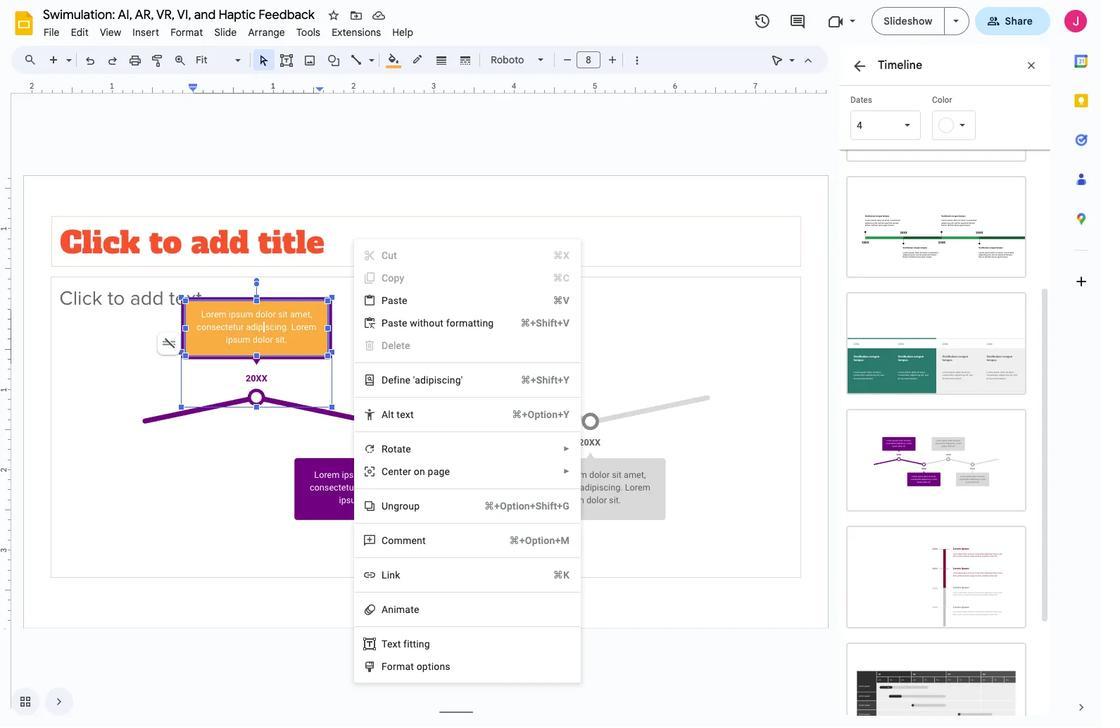 Task type: describe. For each thing, give the bounding box(es) containing it.
format options
[[382, 662, 451, 673]]

slide
[[214, 26, 237, 39]]

delete
[[382, 340, 410, 352]]

line dash option
[[458, 50, 474, 70]]

⌘+shift+v element
[[504, 316, 570, 330]]

⌘k
[[554, 570, 570, 581]]

color button
[[933, 94, 1003, 140]]

Timeline with four events. Cards with thick line on the top and thin line on the bottom. Accent color: #26a69a, close to green 11. radio
[[840, 285, 1034, 402]]

on
[[414, 466, 425, 478]]

left margin image
[[25, 82, 198, 93]]

shape image
[[326, 50, 342, 70]]

⌘+shift+y element
[[504, 373, 570, 387]]

edit menu item
[[65, 24, 94, 41]]

text fitting
[[382, 639, 430, 650]]

options
[[417, 662, 451, 673]]

⌘+option+y
[[512, 409, 570, 421]]

menu bar banner
[[0, 0, 1102, 728]]

insert menu item
[[127, 24, 165, 41]]

► for center on page
[[564, 468, 571, 476]]

border color: transparent image
[[410, 50, 426, 68]]

⌘+option+shift+g element
[[468, 499, 570, 514]]

⌘v element
[[536, 294, 570, 308]]

⌘+shift+y
[[521, 375, 570, 386]]

Star checkbox
[[324, 6, 344, 25]]

fill color: accent 6 #ffab40, close to dark yellow 1 image
[[386, 50, 402, 68]]

Font size text field
[[578, 51, 600, 68]]

menu bar inside menu bar banner
[[38, 18, 419, 42]]

alt text
[[382, 409, 414, 421]]

dates
[[851, 95, 873, 105]]

format for format
[[171, 26, 203, 39]]

format menu item
[[165, 24, 209, 41]]

4
[[857, 120, 863, 131]]

fitting
[[404, 639, 430, 650]]

Zoom field
[[192, 50, 247, 70]]

paste for paste
[[382, 295, 408, 306]]

menu inside the timeline application
[[354, 240, 581, 728]]

timeline
[[878, 58, 923, 73]]

menu item containing copy
[[364, 271, 570, 285]]

define
[[382, 375, 411, 386]]

delete menu item
[[364, 339, 570, 353]]

⌘+option+shift+g
[[485, 501, 570, 512]]

arrange menu item
[[243, 24, 291, 41]]

menu item containing cut
[[364, 249, 570, 263]]

select line image
[[366, 51, 375, 56]]

center
[[382, 466, 412, 478]]

edit
[[71, 26, 89, 39]]

animate
[[382, 604, 420, 616]]

Timeline with four events with circles with years in the center. Accent color: #db4437, close to light red berry 1. radio
[[840, 52, 1034, 169]]

copy
[[382, 273, 405, 284]]

font list. roboto selected. option
[[491, 50, 530, 70]]

view
[[100, 26, 121, 39]]

start slideshow (⌘+enter) image
[[954, 20, 959, 23]]

⌘c
[[553, 273, 570, 284]]

cut
[[382, 250, 397, 261]]

⌘x
[[554, 250, 570, 261]]

rotate
[[382, 444, 411, 455]]

⌘+option+m
[[510, 535, 570, 547]]

⌘k element
[[537, 569, 570, 583]]

⌘c element
[[536, 271, 570, 285]]



Task type: vqa. For each thing, say whether or not it's contained in the screenshot.
Fact!
no



Task type: locate. For each thing, give the bounding box(es) containing it.
menu bar containing file
[[38, 18, 419, 42]]

Zoom text field
[[194, 50, 233, 70]]

comment
[[382, 535, 426, 547]]

line weight option
[[434, 50, 450, 70]]

1 ► from the top
[[564, 445, 571, 453]]

timeline application
[[0, 0, 1102, 728]]

text
[[397, 409, 414, 421]]

slide menu item
[[209, 24, 243, 41]]

tab list inside menu bar banner
[[1062, 42, 1102, 688]]

extensions menu item
[[326, 24, 387, 41]]

format for format options
[[382, 662, 414, 673]]

alt
[[382, 409, 394, 421]]

slideshow button
[[872, 7, 945, 35]]

Timeline with four events. Years stagger on the top and bottom. Accent color: #0f9d58, close to green 11. radio
[[840, 169, 1034, 285]]

main toolbar
[[42, 49, 648, 72]]

formatting
[[446, 318, 494, 329]]

Menus field
[[18, 50, 49, 70]]

0 vertical spatial menu item
[[364, 249, 570, 263]]

color
[[933, 95, 953, 105]]

► up ⌘+option+shift+g at bottom
[[564, 468, 571, 476]]

timeline section
[[840, 46, 1051, 728]]

insert
[[133, 26, 159, 39]]

0 vertical spatial format
[[171, 26, 203, 39]]

2 paste from the top
[[382, 318, 408, 329]]

0 horizontal spatial format
[[171, 26, 203, 39]]

⌘+option+y element
[[495, 408, 570, 422]]

► down ⌘+option+y at bottom
[[564, 445, 571, 453]]

1 menu item from the top
[[364, 249, 570, 263]]

share
[[1006, 15, 1033, 27]]

option
[[158, 333, 180, 355]]

0 vertical spatial ►
[[564, 445, 571, 453]]

Rename text field
[[38, 6, 323, 23]]

paste without formatting
[[382, 318, 494, 329]]

file
[[44, 26, 60, 39]]

⌘+option+m element
[[493, 534, 570, 548]]

define 'adipiscing'
[[382, 375, 463, 386]]

slideshow
[[884, 15, 933, 27]]

menu bar
[[38, 18, 419, 42]]

format
[[171, 26, 203, 39], [382, 662, 414, 673]]

2 menu item from the top
[[364, 271, 570, 285]]

tools menu item
[[291, 24, 326, 41]]

text
[[382, 639, 401, 650]]

1 vertical spatial paste
[[382, 318, 408, 329]]

share button
[[975, 7, 1051, 35]]

ungroup
[[382, 501, 420, 512]]

navigation inside the timeline application
[[0, 677, 73, 728]]

help
[[393, 26, 414, 39]]

menu item
[[364, 249, 570, 263], [364, 271, 570, 285]]

insert image image
[[302, 50, 318, 70]]

1 vertical spatial format
[[382, 662, 414, 673]]

paste for paste without formatting
[[382, 318, 408, 329]]

menu containing cut
[[354, 240, 581, 728]]

menu
[[354, 240, 581, 728]]

do not autofit image
[[159, 334, 179, 354]]

tab list
[[1062, 42, 1102, 688]]

2 ► from the top
[[564, 468, 571, 476]]

0 vertical spatial paste
[[382, 295, 408, 306]]

1 horizontal spatial format
[[382, 662, 414, 673]]

⌘+shift+v
[[521, 318, 570, 329]]

►
[[564, 445, 571, 453], [564, 468, 571, 476]]

dates list box
[[851, 94, 921, 140]]

paste up 'delete'
[[382, 318, 408, 329]]

view menu item
[[94, 24, 127, 41]]

1 paste from the top
[[382, 295, 408, 306]]

roboto
[[491, 54, 524, 66]]

Timeline with four events. Call-out style along a zigzag line. Accent color: #9c27b0, close to light purple 12. radio
[[840, 402, 1034, 519]]

without
[[410, 318, 444, 329]]

Gantt chart with four quarters. Accent color: #555555, close to dark gray 3. radio
[[840, 636, 1034, 728]]

paste
[[382, 295, 408, 306], [382, 318, 408, 329]]

paste down copy
[[382, 295, 408, 306]]

format inside format menu item
[[171, 26, 203, 39]]

center on page
[[382, 466, 450, 478]]

page
[[428, 466, 450, 478]]

tools
[[297, 26, 321, 39]]

Timeline with four events in a vertical format. Accent color: #e91e63, close to light red 1. radio
[[840, 519, 1034, 636]]

1 vertical spatial ►
[[564, 468, 571, 476]]

⌘v
[[553, 295, 570, 306]]

new slide with layout image
[[63, 51, 72, 56]]

navigation
[[0, 677, 73, 728]]

1 vertical spatial menu item
[[364, 271, 570, 285]]

Font size field
[[577, 51, 607, 72]]

format down rename text field
[[171, 26, 203, 39]]

file menu item
[[38, 24, 65, 41]]

mode and view toolbar
[[766, 46, 820, 74]]

► for rotate
[[564, 445, 571, 453]]

format down text
[[382, 662, 414, 673]]

⌘x element
[[537, 249, 570, 263]]

extensions
[[332, 26, 381, 39]]

help menu item
[[387, 24, 419, 41]]

link
[[382, 570, 401, 581]]

arrange
[[248, 26, 285, 39]]

'adipiscing'
[[413, 375, 463, 386]]



